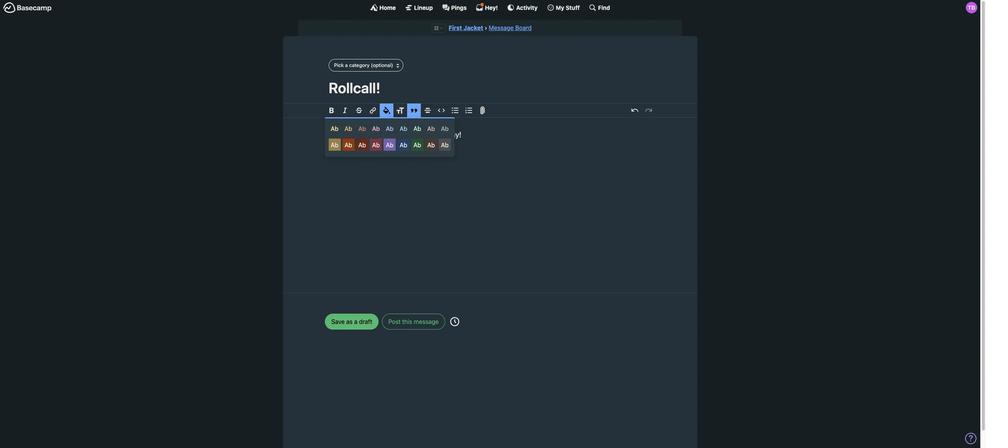 Task type: locate. For each thing, give the bounding box(es) containing it.
pick a category (optional) button
[[329, 59, 403, 72]]

type
[[339, 140, 360, 151]]

let's
[[382, 130, 398, 139]]

post this message button
[[382, 314, 445, 330]]

category
[[349, 62, 370, 68]]

save as a draft button
[[325, 314, 379, 330]]

0 horizontal spatial a
[[345, 62, 348, 68]]

everyone!
[[347, 130, 380, 139]]

0 vertical spatial a
[[345, 62, 348, 68]]

1 horizontal spatial a
[[354, 318, 357, 325]]

pick a category (optional)
[[334, 62, 393, 68]]

save
[[331, 318, 345, 325]]

hey! button
[[476, 3, 498, 11]]

2 horizontal spatial a
[[410, 130, 414, 139]]

name
[[382, 140, 406, 151]]

roll
[[416, 130, 426, 139]]

1 vertical spatial a
[[410, 130, 414, 139]]

a right as
[[354, 318, 357, 325]]

first jacket link
[[449, 24, 483, 31]]

:)
[[444, 140, 450, 151]]

lineup
[[414, 4, 433, 11]]

first jacket
[[449, 24, 483, 31]]

call
[[428, 130, 439, 139]]

a right "pick"
[[345, 62, 348, 68]]

2 vertical spatial a
[[354, 318, 357, 325]]

as
[[346, 318, 353, 325]]

this
[[402, 318, 412, 325]]

first
[[449, 24, 462, 31]]

home
[[379, 4, 396, 11]]

post
[[388, 318, 401, 325]]

here
[[424, 140, 442, 151]]

my stuff button
[[547, 4, 580, 11]]

draft
[[359, 318, 372, 325]]

home link
[[370, 4, 396, 11]]

a right do
[[410, 130, 414, 139]]

out
[[408, 140, 422, 151]]

today!
[[441, 130, 461, 139]]

save as a draft
[[331, 318, 372, 325]]

a
[[345, 62, 348, 68], [410, 130, 414, 139], [354, 318, 357, 325]]

activity link
[[507, 4, 538, 11]]

(optional)
[[371, 62, 393, 68]]

message
[[414, 318, 439, 325]]

Write away… text field
[[306, 118, 675, 284]]



Task type: describe. For each thing, give the bounding box(es) containing it.
message
[[489, 24, 514, 31]]

schedule this to post later image
[[450, 317, 459, 326]]

pings
[[451, 4, 467, 11]]

my
[[556, 4, 564, 11]]

board
[[515, 24, 532, 31]]

main element
[[0, 0, 980, 15]]

pick
[[334, 62, 344, 68]]

message board link
[[489, 24, 532, 31]]

›
[[485, 24, 487, 31]]

Type a title… text field
[[329, 79, 652, 96]]

pings button
[[442, 4, 467, 11]]

do
[[400, 130, 408, 139]]

find
[[598, 4, 610, 11]]

activity
[[516, 4, 538, 11]]

switch accounts image
[[3, 2, 52, 14]]

› message board
[[485, 24, 532, 31]]

jacket
[[464, 24, 483, 31]]

lineup link
[[405, 4, 433, 11]]

post this message
[[388, 318, 439, 325]]

my stuff
[[556, 4, 580, 11]]

hello
[[329, 130, 346, 139]]

find button
[[589, 4, 610, 11]]

stuff
[[566, 4, 580, 11]]

a inside hello everyone! let's do a roll call today! type your name out here :)
[[410, 130, 414, 139]]

hey!
[[485, 4, 498, 11]]

hello everyone! let's do a roll call today! type your name out here :)
[[329, 130, 461, 151]]

tyler black image
[[966, 2, 977, 13]]

your
[[362, 140, 380, 151]]



Task type: vqa. For each thing, say whether or not it's contained in the screenshot.
Activity
yes



